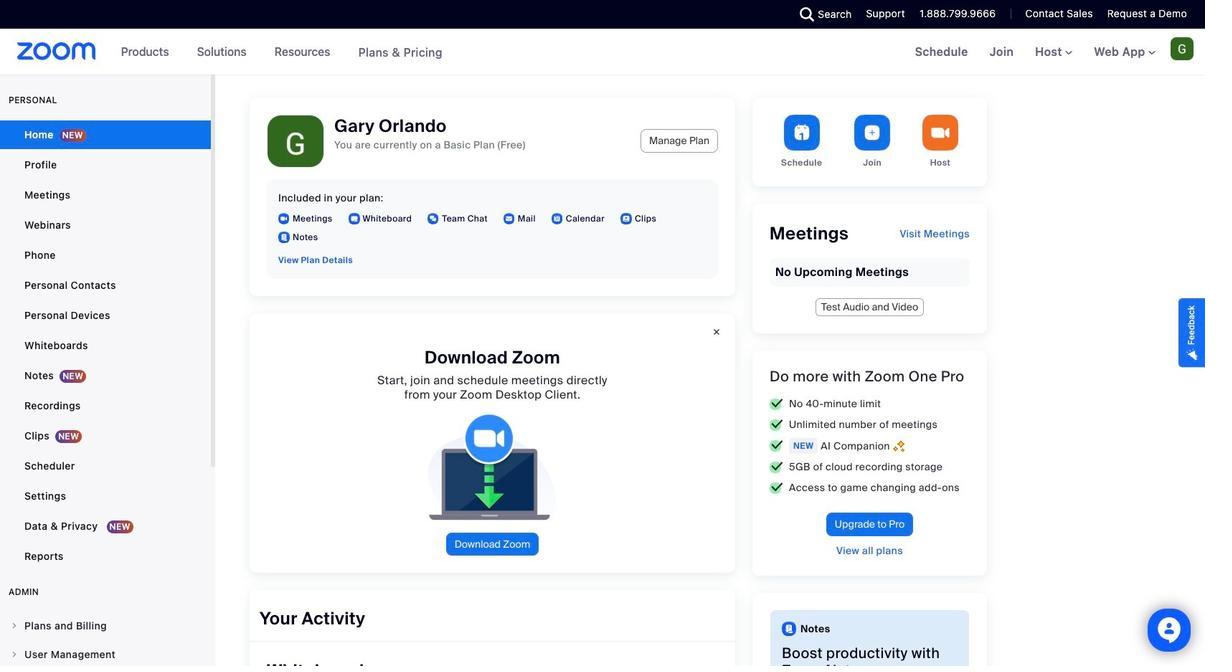 Task type: vqa. For each thing, say whether or not it's contained in the screenshot.
legal
no



Task type: describe. For each thing, give the bounding box(es) containing it.
right image for 1st menu item
[[10, 622, 19, 631]]

advanced feature image
[[894, 440, 905, 453]]

right image for second menu item from the top of the admin menu menu
[[10, 651, 19, 660]]

profile.zoom_clips image
[[621, 213, 632, 225]]

profile.zoom_notes image
[[278, 232, 290, 243]]

download zoom image
[[417, 414, 568, 522]]

host image
[[923, 115, 959, 151]]

2 check box image from the top
[[770, 462, 784, 473]]

profile.zoom_whiteboard image
[[349, 213, 360, 225]]

profile.zoom_mail image
[[504, 213, 515, 225]]

profile picture image
[[1171, 37, 1194, 60]]

join image
[[855, 115, 891, 151]]

2 menu item from the top
[[0, 642, 211, 667]]

profile.zoom_calendar image
[[552, 213, 563, 225]]



Task type: locate. For each thing, give the bounding box(es) containing it.
0 vertical spatial check box image
[[770, 441, 784, 452]]

zoom logo image
[[17, 42, 96, 60]]

0 vertical spatial right image
[[10, 622, 19, 631]]

profile.zoom_team_chat image
[[428, 213, 439, 225]]

1 check box image from the top
[[770, 441, 784, 452]]

check box image
[[770, 399, 784, 410], [770, 420, 784, 431], [770, 483, 784, 494]]

1 check box image from the top
[[770, 399, 784, 410]]

1 right image from the top
[[10, 622, 19, 631]]

avatar image
[[268, 116, 324, 172]]

1 vertical spatial check box image
[[770, 420, 784, 431]]

right image
[[10, 622, 19, 631], [10, 651, 19, 660]]

2 check box image from the top
[[770, 420, 784, 431]]

menu item
[[0, 613, 211, 640], [0, 642, 211, 667]]

banner
[[0, 29, 1206, 76]]

2 right image from the top
[[10, 651, 19, 660]]

1 vertical spatial check box image
[[770, 462, 784, 473]]

check box image
[[770, 441, 784, 452], [770, 462, 784, 473]]

meetings navigation
[[905, 29, 1206, 76]]

notes image
[[782, 622, 797, 637]]

0 vertical spatial check box image
[[770, 399, 784, 410]]

admin menu menu
[[0, 613, 211, 667]]

2 vertical spatial check box image
[[770, 483, 784, 494]]

3 check box image from the top
[[770, 483, 784, 494]]

0 vertical spatial menu item
[[0, 613, 211, 640]]

product information navigation
[[110, 29, 454, 76]]

personal menu menu
[[0, 121, 211, 573]]

1 vertical spatial right image
[[10, 651, 19, 660]]

1 menu item from the top
[[0, 613, 211, 640]]

1 vertical spatial menu item
[[0, 642, 211, 667]]

profile.zoom_meetings image
[[278, 213, 290, 225]]

schedule image
[[784, 115, 820, 151]]



